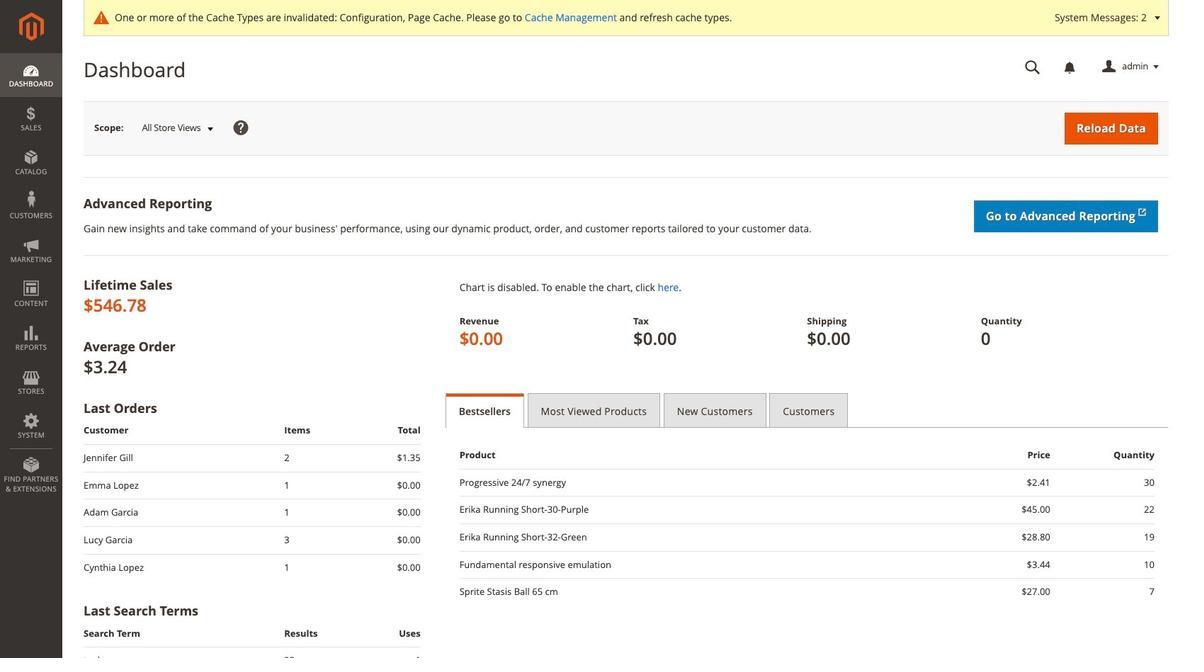 Task type: describe. For each thing, give the bounding box(es) containing it.
magento admin panel image
[[19, 12, 44, 41]]



Task type: locate. For each thing, give the bounding box(es) containing it.
menu bar
[[0, 53, 62, 501]]

None text field
[[1016, 55, 1051, 79]]

tab list
[[446, 393, 1170, 428]]



Task type: vqa. For each thing, say whether or not it's contained in the screenshot.
tab list
yes



